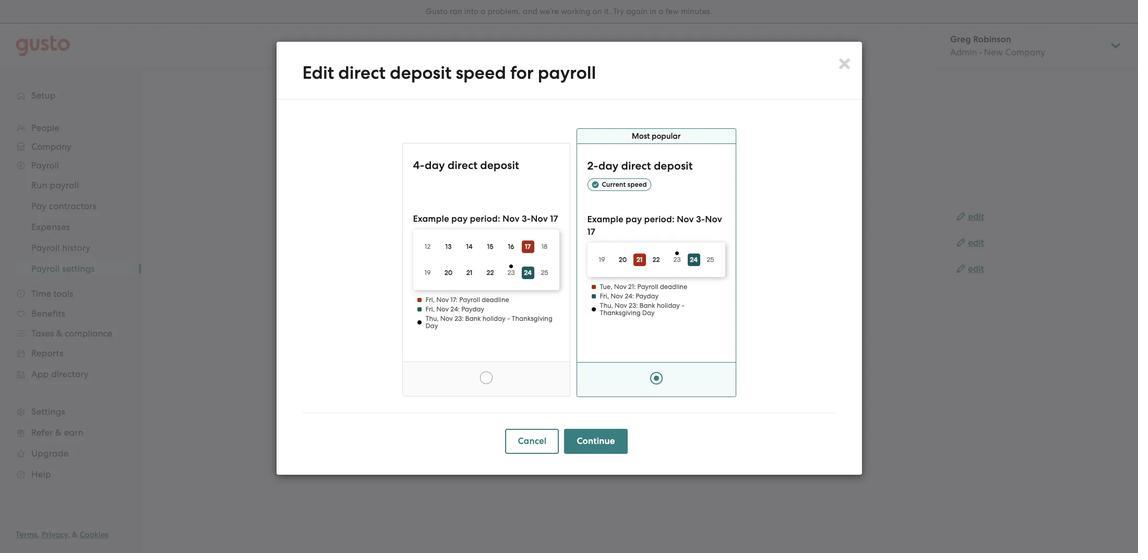 Task type: describe. For each thing, give the bounding box(es) containing it.
cancel button
[[506, 429, 559, 454]]

custom
[[351, 147, 379, 157]]

fri, for example pay period : nov 3 -
[[600, 292, 609, 300]]

deposit inside most popular button
[[654, 159, 693, 173]]

current
[[602, 181, 626, 188]]

0 horizontal spatial direct
[[339, 62, 386, 84]]

day for 2-
[[599, 159, 619, 173]]

terms
[[16, 531, 37, 540]]

2 , from the left
[[68, 531, 70, 540]]

deadline for example pay period : nov 3 -
[[660, 283, 688, 291]]

period for example pay period : nov 3 - nov 17
[[470, 214, 498, 225]]

example for example pay period : nov 3 -
[[588, 214, 624, 225]]

cookies
[[80, 531, 109, 540]]

earnings
[[380, 147, 413, 157]]

minutes.
[[681, 7, 713, 16]]

18
[[542, 243, 548, 251]]

payroll
[[538, 62, 597, 84]]

holiday for example pay period : nov 3 -
[[657, 302, 680, 310]]

none radio inside button
[[480, 372, 493, 384]]

and
[[523, 7, 538, 16]]

0 vertical spatial speed
[[456, 62, 506, 84]]

edit
[[303, 62, 334, 84]]

- for thu, nov 23 : bank holiday - thanksgiving day
[[682, 302, 685, 310]]

thu, nov 23 : bank holiday - thanksgiving day
[[600, 302, 685, 317]]

bank for example pay period : nov 3 -
[[640, 302, 656, 310]]

fri, for example pay period : nov 3 - nov 17
[[426, 305, 435, 313]]

bank descriptor
[[427, 264, 492, 274]]

details
[[525, 238, 552, 248]]

privacy link
[[42, 531, 68, 540]]

payday
[[435, 238, 466, 248]]

13
[[446, 243, 452, 251]]

- for thu, nov 23 : bank holiday -
[[508, 315, 510, 323]]

edit button for details
[[957, 237, 985, 250]]

gusto
[[500, 264, 530, 274]]

16
[[508, 243, 515, 251]]

on
[[593, 7, 602, 16]]

show details
[[500, 238, 552, 248]]

1 , from the left
[[37, 531, 40, 540]]

22 inside most popular button
[[653, 256, 660, 264]]

none button containing 4-day direct deposit
[[402, 143, 570, 397]]

payroll inside settings tab panel
[[528, 311, 557, 322]]

24 down 'fri, nov 17 : payroll deadline'
[[451, 305, 458, 313]]

payroll settings
[[296, 99, 421, 121]]

payday for example pay period : nov 3 - nov 17
[[462, 305, 485, 313]]

direct for 4-day direct deposit
[[448, 159, 478, 172]]

cancel
[[518, 436, 547, 447]]

2-day direct deposit
[[588, 159, 693, 173]]

descriptor
[[450, 264, 492, 274]]

we're
[[540, 7, 559, 16]]

again
[[627, 7, 648, 16]]

popular
[[652, 132, 681, 141]]

email
[[469, 238, 492, 248]]

schedule
[[560, 311, 598, 322]]

speed inside most popular button
[[628, 181, 647, 188]]

23 down nov 17
[[674, 256, 681, 264]]

edit for days
[[969, 211, 985, 222]]

gusto ran into a problem, and we're working on it. try again in a few minutes.
[[426, 7, 713, 16]]

pay for example pay period : nov 3 - nov 17
[[452, 214, 468, 225]]

fri, nov 17 : payroll deadline
[[426, 296, 510, 304]]

&
[[72, 531, 78, 540]]

deadline for example pay period : nov 3 - nov 17
[[482, 296, 510, 304]]

day for 4-
[[425, 159, 445, 172]]

pay for example pay period : nov 3 -
[[626, 214, 642, 225]]

24 down tue, nov 21 : payroll deadline
[[625, 292, 633, 300]]

few
[[666, 7, 679, 16]]

terms link
[[16, 531, 37, 540]]

set payroll schedule link
[[500, 311, 598, 322]]

2 horizontal spatial 21
[[637, 256, 643, 264]]

23 down 'fri, nov 17 : payroll deadline'
[[455, 315, 462, 323]]

continue
[[577, 436, 615, 447]]

example for example pay period : nov 3 - nov 17
[[413, 214, 450, 225]]

3 for example pay period : nov 3 -
[[697, 214, 702, 225]]

14
[[467, 243, 473, 251]]

settings tab panel
[[296, 173, 985, 336]]

2-
[[588, 159, 599, 173]]

edit direct deposit speed for payroll
[[303, 62, 597, 84]]

4-
[[413, 159, 425, 172]]

most
[[632, 132, 650, 141]]

set
[[512, 311, 526, 322]]

payday for example pay period : nov 3 -
[[636, 292, 659, 300]]

15
[[487, 243, 494, 251]]

× button
[[838, 50, 852, 76]]

3 for example pay period : nov 3 - nov 17
[[522, 214, 527, 225]]

fri, nov 24 : payday for example pay period : nov 3 -
[[600, 292, 659, 300]]

nov 17
[[588, 214, 723, 238]]

private payday email
[[404, 238, 492, 248]]

try
[[614, 7, 625, 16]]

nov inside nov 17
[[706, 214, 723, 225]]

thu, for example pay period : nov 3 - nov 17
[[426, 315, 439, 323]]

12
[[425, 243, 431, 251]]

account menu element
[[937, 23, 1123, 68]]

payroll down edit
[[296, 99, 352, 121]]

1 a from the left
[[481, 7, 486, 16]]

home image
[[16, 35, 70, 56]]

thanksgiving day
[[426, 315, 553, 330]]

19 inside button
[[425, 269, 431, 277]]

17 inside nov 17
[[588, 227, 596, 238]]

fri, down bank descriptor
[[426, 296, 435, 304]]



Task type: vqa. For each thing, say whether or not it's contained in the screenshot.
bottom Company
no



Task type: locate. For each thing, give the bounding box(es) containing it.
bank
[[427, 264, 448, 274], [640, 302, 656, 310], [465, 315, 481, 323]]

direct right the "4-"
[[448, 159, 478, 172]]

21 inside button
[[467, 269, 473, 277]]

2 a from the left
[[659, 7, 664, 16]]

20
[[619, 256, 627, 264], [445, 269, 453, 277]]

0 vertical spatial 22
[[653, 256, 660, 264]]

pay up payday
[[452, 214, 468, 225]]

thu, nov 23 : bank holiday -
[[426, 315, 512, 323]]

1 horizontal spatial ,
[[68, 531, 70, 540]]

custom earnings
[[351, 147, 413, 157]]

edit
[[969, 211, 985, 222], [969, 238, 985, 249], [969, 264, 985, 275]]

2 edit from the top
[[969, 238, 985, 249]]

custom earnings button
[[342, 139, 421, 164]]

1 horizontal spatial holiday
[[657, 302, 680, 310]]

0 horizontal spatial a
[[481, 7, 486, 16]]

1 vertical spatial thu,
[[426, 315, 439, 323]]

17
[[550, 214, 559, 225], [588, 227, 596, 238], [525, 243, 531, 251], [451, 296, 456, 304]]

1 edit from the top
[[969, 211, 985, 222]]

bank inside thu, nov 23 : bank holiday - thanksgiving day
[[640, 302, 656, 310]]

1 vertical spatial 19
[[425, 269, 431, 277]]

example up private
[[413, 214, 450, 225]]

direct
[[407, 211, 431, 222]]

deadline inside most popular button
[[660, 283, 688, 291]]

1 vertical spatial payday
[[462, 305, 485, 313]]

20 inside most popular button
[[619, 256, 627, 264]]

0 horizontal spatial day
[[426, 322, 438, 330]]

holiday
[[657, 302, 680, 310], [483, 315, 506, 323]]

2 vertical spatial edit button
[[957, 263, 985, 276]]

current speed
[[602, 181, 647, 188]]

3 inside most popular button
[[697, 214, 702, 225]]

19 up tue,
[[599, 256, 605, 264]]

1 vertical spatial 20
[[445, 269, 453, 277]]

payday inside most popular button
[[636, 292, 659, 300]]

speed
[[456, 62, 506, 84], [628, 181, 647, 188], [466, 211, 492, 222]]

bank down tue, nov 21 : payroll deadline
[[640, 302, 656, 310]]

holiday left set
[[483, 315, 506, 323]]

0 vertical spatial fri, nov 24 : payday
[[600, 292, 659, 300]]

1 vertical spatial deadline
[[482, 296, 510, 304]]

0 vertical spatial 21
[[637, 256, 643, 264]]

fri, nov 24 : payday down 'fri, nov 17 : payroll deadline'
[[426, 305, 485, 313]]

1 vertical spatial edit
[[969, 238, 985, 249]]

bank for example pay period : nov 3 - nov 17
[[465, 315, 481, 323]]

- inside thu, nov 23 : bank holiday - thanksgiving day
[[682, 302, 685, 310]]

19 down 12
[[425, 269, 431, 277]]

example
[[413, 214, 450, 225], [588, 214, 624, 225]]

fri, down 'fri, nov 17 : payroll deadline'
[[426, 305, 435, 313]]

direct deposit speed
[[407, 211, 492, 222]]

×
[[838, 50, 852, 76]]

20 up tue, nov 21 : payroll deadline
[[619, 256, 627, 264]]

edit for details
[[969, 238, 985, 249]]

1 horizontal spatial example
[[588, 214, 624, 225]]

day down 'fri, nov 17 : payroll deadline'
[[426, 322, 438, 330]]

, left &
[[68, 531, 70, 540]]

2 vertical spatial edit
[[969, 264, 985, 275]]

None radio
[[480, 372, 493, 384]]

nov inside thu, nov 23 : bank holiday - thanksgiving day
[[615, 302, 628, 310]]

2
[[500, 211, 505, 222]]

0 vertical spatial 20
[[619, 256, 627, 264]]

1 vertical spatial fri, nov 24 : payday
[[426, 305, 485, 313]]

period
[[470, 214, 498, 225], [645, 214, 673, 225]]

deadline
[[660, 283, 688, 291], [482, 296, 510, 304]]

edit button for days
[[957, 211, 985, 223]]

0 vertical spatial 25
[[707, 256, 715, 264]]

24 down nov 17
[[690, 256, 698, 264]]

period inside most popular button
[[645, 214, 673, 225]]

thu,
[[600, 302, 613, 310], [426, 315, 439, 323]]

fri, nov 24 : payday inside most popular button
[[600, 292, 659, 300]]

direct
[[339, 62, 386, 84], [448, 159, 478, 172], [622, 159, 652, 173]]

bank down 12
[[427, 264, 448, 274]]

0 horizontal spatial day
[[425, 159, 445, 172]]

show
[[500, 238, 522, 248]]

fri, inside most popular button
[[600, 292, 609, 300]]

1 horizontal spatial bank
[[465, 315, 481, 323]]

0 vertical spatial thu,
[[600, 302, 613, 310]]

23 down tue, nov 21 : payroll deadline
[[629, 302, 637, 310]]

edit button
[[957, 211, 985, 223], [957, 237, 985, 250], [957, 263, 985, 276]]

tue,
[[600, 283, 613, 291]]

ran
[[450, 7, 463, 16]]

for
[[511, 62, 534, 84]]

pay down current speed
[[626, 214, 642, 225]]

1 horizontal spatial day
[[643, 309, 655, 317]]

deposit down popular
[[654, 159, 693, 173]]

1 vertical spatial 25
[[541, 269, 549, 277]]

0 vertical spatial edit button
[[957, 211, 985, 223]]

22
[[653, 256, 660, 264], [487, 269, 494, 277]]

payday up thu, nov 23 : bank holiday -
[[462, 305, 485, 313]]

thanksgiving left schedule
[[512, 315, 553, 323]]

1 horizontal spatial payday
[[636, 292, 659, 300]]

deadline up thanksgiving day
[[482, 296, 510, 304]]

days
[[507, 211, 527, 222]]

a right into
[[481, 7, 486, 16]]

speed left 2
[[466, 211, 492, 222]]

1 horizontal spatial 22
[[653, 256, 660, 264]]

0 vertical spatial deadline
[[660, 283, 688, 291]]

a right in
[[659, 7, 664, 16]]

none radio inside most popular button
[[650, 372, 663, 385]]

23 inside thu, nov 23 : bank holiday - thanksgiving day
[[629, 302, 637, 310]]

1 horizontal spatial 21
[[629, 283, 635, 291]]

payroll up thu, nov 23 : bank holiday - thanksgiving day
[[638, 283, 659, 291]]

21 up tue, nov 21 : payroll deadline
[[637, 256, 643, 264]]

1 horizontal spatial day
[[599, 159, 619, 173]]

25
[[707, 256, 715, 264], [541, 269, 549, 277]]

23
[[674, 256, 681, 264], [508, 269, 515, 277], [629, 302, 637, 310], [455, 315, 462, 323]]

working
[[561, 7, 591, 16]]

holiday inside thu, nov 23 : bank holiday - thanksgiving day
[[657, 302, 680, 310]]

period left 2
[[470, 214, 498, 225]]

private
[[404, 238, 433, 248]]

0 horizontal spatial 19
[[425, 269, 431, 277]]

fri, nov 24 : payday
[[600, 292, 659, 300], [426, 305, 485, 313]]

0 horizontal spatial payday
[[462, 305, 485, 313]]

22 left gusto
[[487, 269, 494, 277]]

gusto
[[426, 7, 448, 16]]

3 edit button from the top
[[957, 263, 985, 276]]

2 vertical spatial bank
[[465, 315, 481, 323]]

pay
[[452, 214, 468, 225], [626, 214, 642, 225]]

example down current
[[588, 214, 624, 225]]

2 vertical spatial speed
[[466, 211, 492, 222]]

Most popular button
[[577, 144, 737, 397]]

day down tue, nov 21 : payroll deadline
[[643, 309, 655, 317]]

example inside most popular button
[[588, 214, 624, 225]]

1 horizontal spatial 20
[[619, 256, 627, 264]]

2 vertical spatial 21
[[629, 283, 635, 291]]

1 edit button from the top
[[957, 211, 985, 223]]

0 vertical spatial day
[[643, 309, 655, 317]]

1 horizontal spatial thanksgiving
[[600, 309, 641, 317]]

1 vertical spatial edit button
[[957, 237, 985, 250]]

0 vertical spatial edit
[[969, 211, 985, 222]]

None radio
[[650, 372, 663, 385]]

3
[[522, 214, 527, 225], [697, 214, 702, 225]]

thanksgiving down tue,
[[600, 309, 641, 317]]

thanksgiving inside thu, nov 23 : bank holiday - thanksgiving day
[[600, 309, 641, 317]]

1 horizontal spatial period
[[645, 214, 673, 225]]

speed down 2-day direct deposit
[[628, 181, 647, 188]]

0 vertical spatial payday
[[636, 292, 659, 300]]

day
[[425, 159, 445, 172], [599, 159, 619, 173]]

25 inside most popular button
[[707, 256, 715, 264]]

0 horizontal spatial bank
[[427, 264, 448, 274]]

most popular
[[632, 132, 681, 141]]

fri, nov 24 : payday down tue, nov 21 : payroll deadline
[[600, 292, 659, 300]]

24 down show details in the top left of the page
[[524, 269, 532, 277]]

deposit up private payday email
[[433, 211, 464, 222]]

0 horizontal spatial 25
[[541, 269, 549, 277]]

into
[[465, 7, 479, 16]]

continue button
[[565, 429, 628, 454]]

deposit up 2
[[481, 159, 520, 172]]

thu, inside thu, nov 23 : bank holiday - thanksgiving day
[[600, 302, 613, 310]]

payday down tue, nov 21 : payroll deadline
[[636, 292, 659, 300]]

: inside thu, nov 23 : bank holiday - thanksgiving day
[[637, 302, 638, 310]]

1 vertical spatial speed
[[628, 181, 647, 188]]

1 vertical spatial bank
[[640, 302, 656, 310]]

day inside most popular button
[[599, 159, 619, 173]]

privacy
[[42, 531, 68, 540]]

0 vertical spatial holiday
[[657, 302, 680, 310]]

0 horizontal spatial pay
[[452, 214, 468, 225]]

terms , privacy , & cookies
[[16, 531, 109, 540]]

thu, down 'fri, nov 17 : payroll deadline'
[[426, 315, 439, 323]]

0 horizontal spatial holiday
[[483, 315, 506, 323]]

1 horizontal spatial thu,
[[600, 302, 613, 310]]

direct inside most popular button
[[622, 159, 652, 173]]

1 horizontal spatial 3
[[697, 214, 702, 225]]

thanksgiving
[[600, 309, 641, 317], [512, 315, 553, 323]]

deposit up settings
[[390, 62, 452, 84]]

holiday down tue, nov 21 : payroll deadline
[[657, 302, 680, 310]]

1 horizontal spatial direct
[[448, 159, 478, 172]]

20 inside button
[[445, 269, 453, 277]]

thu, down tue,
[[600, 302, 613, 310]]

22 up tue, nov 21 : payroll deadline
[[653, 256, 660, 264]]

1 vertical spatial 22
[[487, 269, 494, 277]]

-
[[527, 214, 531, 225], [702, 214, 706, 225], [682, 302, 685, 310], [508, 315, 510, 323]]

0 vertical spatial bank
[[427, 264, 448, 274]]

2 edit button from the top
[[957, 237, 985, 250]]

fri,
[[600, 292, 609, 300], [426, 296, 435, 304], [426, 305, 435, 313]]

fri, down tue,
[[600, 292, 609, 300]]

in
[[650, 7, 657, 16]]

1 horizontal spatial deadline
[[660, 283, 688, 291]]

1 horizontal spatial 25
[[707, 256, 715, 264]]

tue, nov 21 : payroll deadline
[[600, 283, 688, 291]]

problem,
[[488, 7, 521, 16]]

direct for 2-day direct deposit
[[622, 159, 652, 173]]

2 days
[[500, 211, 527, 222]]

direct up current speed
[[622, 159, 652, 173]]

thanksgiving inside thanksgiving day
[[512, 315, 553, 323]]

pay inside most popular button
[[626, 214, 642, 225]]

period for example pay period : nov 3 -
[[645, 214, 673, 225]]

- for example pay period : nov 3 -
[[702, 214, 706, 225]]

21 up thu, nov 23 : bank holiday - thanksgiving day
[[629, 283, 635, 291]]

direct up payroll settings
[[339, 62, 386, 84]]

holiday for example pay period : nov 3 - nov 17
[[483, 315, 506, 323]]

21
[[637, 256, 643, 264], [467, 269, 473, 277], [629, 283, 635, 291]]

it.
[[604, 7, 612, 16]]

0 horizontal spatial deadline
[[482, 296, 510, 304]]

direct inside button
[[448, 159, 478, 172]]

1 vertical spatial holiday
[[483, 315, 506, 323]]

1 horizontal spatial fri, nov 24 : payday
[[600, 292, 659, 300]]

3 inside button
[[522, 214, 527, 225]]

example pay period : nov 3 -
[[588, 214, 706, 225]]

1 vertical spatial day
[[426, 322, 438, 330]]

holiday inside button
[[483, 315, 506, 323]]

1 horizontal spatial pay
[[626, 214, 642, 225]]

0 horizontal spatial 22
[[487, 269, 494, 277]]

1 vertical spatial 21
[[467, 269, 473, 277]]

21 down the 14
[[467, 269, 473, 277]]

day inside button
[[425, 159, 445, 172]]

speed inside settings tab panel
[[466, 211, 492, 222]]

0 horizontal spatial period
[[470, 214, 498, 225]]

payroll up thu, nov 23 : bank holiday -
[[460, 296, 480, 304]]

None button
[[402, 143, 570, 397]]

× document
[[276, 42, 862, 475]]

, left privacy link
[[37, 531, 40, 540]]

bank down 'fri, nov 17 : payroll deadline'
[[465, 315, 481, 323]]

deadline up thu, nov 23 : bank holiday - thanksgiving day
[[660, 283, 688, 291]]

payroll
[[296, 99, 352, 121], [638, 283, 659, 291], [460, 296, 480, 304], [528, 311, 557, 322]]

day inside thu, nov 23 : bank holiday - thanksgiving day
[[643, 309, 655, 317]]

3 edit from the top
[[969, 264, 985, 275]]

cookies button
[[80, 529, 109, 542]]

day inside thanksgiving day
[[426, 322, 438, 330]]

0 horizontal spatial example
[[413, 214, 450, 225]]

23 down 16
[[508, 269, 515, 277]]

bank inside settings tab panel
[[427, 264, 448, 274]]

0 horizontal spatial thanksgiving
[[512, 315, 553, 323]]

period down current speed
[[645, 214, 673, 225]]

1 horizontal spatial a
[[659, 7, 664, 16]]

,
[[37, 531, 40, 540], [68, 531, 70, 540]]

example pay period : nov 3 - nov 17
[[413, 214, 559, 225]]

0 horizontal spatial 21
[[467, 269, 473, 277]]

0 horizontal spatial fri, nov 24 : payday
[[426, 305, 485, 313]]

fri, nov 24 : payday for example pay period : nov 3 - nov 17
[[426, 305, 485, 313]]

set payroll schedule
[[512, 311, 598, 322]]

2 horizontal spatial direct
[[622, 159, 652, 173]]

deposit
[[390, 62, 452, 84], [481, 159, 520, 172], [654, 159, 693, 173], [433, 211, 464, 222]]

0 horizontal spatial 20
[[445, 269, 453, 277]]

deposit inside settings tab panel
[[433, 211, 464, 222]]

thu, for example pay period : nov 3 -
[[600, 302, 613, 310]]

19 inside most popular button
[[599, 256, 605, 264]]

day
[[643, 309, 655, 317], [426, 322, 438, 330]]

payroll right set
[[528, 311, 557, 322]]

0 horizontal spatial ,
[[37, 531, 40, 540]]

payroll inside button
[[460, 296, 480, 304]]

24
[[690, 256, 698, 264], [524, 269, 532, 277], [625, 292, 633, 300], [451, 305, 458, 313]]

1 horizontal spatial 19
[[599, 256, 605, 264]]

speed left for
[[456, 62, 506, 84]]

0 horizontal spatial thu,
[[426, 315, 439, 323]]

payroll inside most popular button
[[638, 283, 659, 291]]

4-day direct deposit
[[413, 159, 520, 172]]

2 horizontal spatial bank
[[640, 302, 656, 310]]

0 vertical spatial 19
[[599, 256, 605, 264]]

20 down 13
[[445, 269, 453, 277]]

0 horizontal spatial 3
[[522, 214, 527, 225]]

- for example pay period : nov 3 - nov 17
[[527, 214, 531, 225]]

nov
[[503, 214, 520, 225], [531, 214, 548, 225], [677, 214, 694, 225], [706, 214, 723, 225], [614, 283, 627, 291], [611, 292, 624, 300], [437, 296, 449, 304], [615, 302, 628, 310], [437, 305, 449, 313], [441, 315, 453, 323]]

settings
[[357, 99, 421, 121]]



